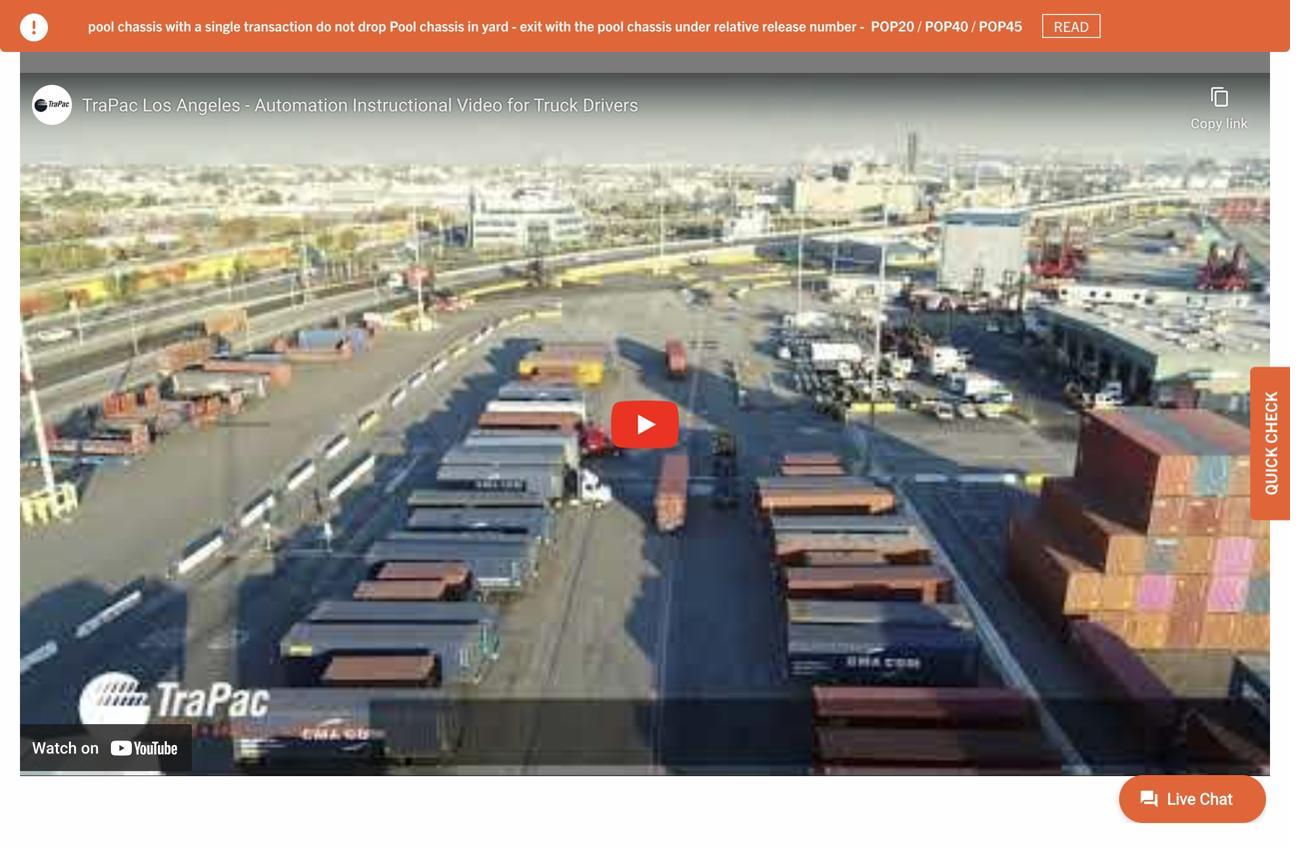 Task type: locate. For each thing, give the bounding box(es) containing it.
with left a
[[166, 17, 191, 35]]

with
[[166, 17, 191, 35], [545, 17, 571, 35]]

0 horizontal spatial with
[[166, 17, 191, 35]]

with left the
[[545, 17, 571, 35]]

chassis
[[118, 17, 162, 35], [420, 17, 464, 35], [627, 17, 672, 35]]

transaction
[[244, 17, 313, 35]]

0 horizontal spatial pool
[[88, 17, 114, 35]]

pop45
[[979, 17, 1023, 35]]

/ right pop20
[[918, 17, 922, 35]]

2 chassis from the left
[[420, 17, 464, 35]]

-
[[512, 17, 517, 35], [860, 17, 865, 35]]

the
[[574, 17, 594, 35]]

/
[[918, 17, 922, 35], [972, 17, 976, 35]]

exit
[[520, 17, 542, 35]]

3 chassis from the left
[[627, 17, 672, 35]]

- right number
[[860, 17, 865, 35]]

1 - from the left
[[512, 17, 517, 35]]

a
[[195, 17, 202, 35]]

pool right the
[[598, 17, 624, 35]]

read
[[1054, 17, 1089, 35]]

1 with from the left
[[166, 17, 191, 35]]

chassis left under
[[627, 17, 672, 35]]

pool chassis with a single transaction  do not drop pool chassis in yard -  exit with the pool chassis under relative release number -  pop20 / pop40 / pop45
[[88, 17, 1023, 35]]

pool
[[88, 17, 114, 35], [598, 17, 624, 35]]

pop40
[[925, 17, 969, 35]]

/ left pop45
[[972, 17, 976, 35]]

single
[[205, 17, 241, 35]]

pool right solid icon
[[88, 17, 114, 35]]

2 horizontal spatial chassis
[[627, 17, 672, 35]]

chassis left in
[[420, 17, 464, 35]]

chassis left a
[[118, 17, 162, 35]]

trapac
[[380, 15, 475, 54]]

0 horizontal spatial chassis
[[118, 17, 162, 35]]

2 / from the left
[[972, 17, 976, 35]]

1 horizontal spatial pool
[[598, 17, 624, 35]]

- left the exit
[[512, 17, 517, 35]]

1 horizontal spatial chassis
[[420, 17, 464, 35]]

1 horizontal spatial -
[[860, 17, 865, 35]]

1 horizontal spatial /
[[972, 17, 976, 35]]

0 horizontal spatial -
[[512, 17, 517, 35]]

1 pool from the left
[[88, 17, 114, 35]]

1 horizontal spatial with
[[545, 17, 571, 35]]

quick check link
[[1250, 367, 1290, 521]]

angeles
[[534, 15, 645, 54]]

0 horizontal spatial /
[[918, 17, 922, 35]]



Task type: vqa. For each thing, say whether or not it's contained in the screenshot.
the bottom Contact
no



Task type: describe. For each thing, give the bounding box(es) containing it.
release
[[762, 17, 806, 35]]

yard
[[482, 17, 509, 35]]

in
[[468, 17, 479, 35]]

terminal
[[652, 15, 777, 54]]

overview
[[783, 15, 910, 54]]

trapac los angeles terminal overview
[[380, 15, 910, 54]]

check
[[1260, 392, 1280, 444]]

solid image
[[20, 13, 48, 41]]

2 - from the left
[[860, 17, 865, 35]]

pool
[[390, 17, 416, 35]]

pop20
[[871, 17, 915, 35]]

los
[[482, 15, 528, 54]]

quick check
[[1260, 392, 1280, 496]]

do
[[316, 17, 332, 35]]

drop
[[358, 17, 386, 35]]

number
[[810, 17, 857, 35]]

under
[[675, 17, 711, 35]]

read link
[[1043, 14, 1101, 38]]

1 chassis from the left
[[118, 17, 162, 35]]

2 pool from the left
[[598, 17, 624, 35]]

quick
[[1260, 448, 1280, 496]]

1 / from the left
[[918, 17, 922, 35]]

relative
[[714, 17, 759, 35]]

not
[[335, 17, 355, 35]]

2 with from the left
[[545, 17, 571, 35]]



